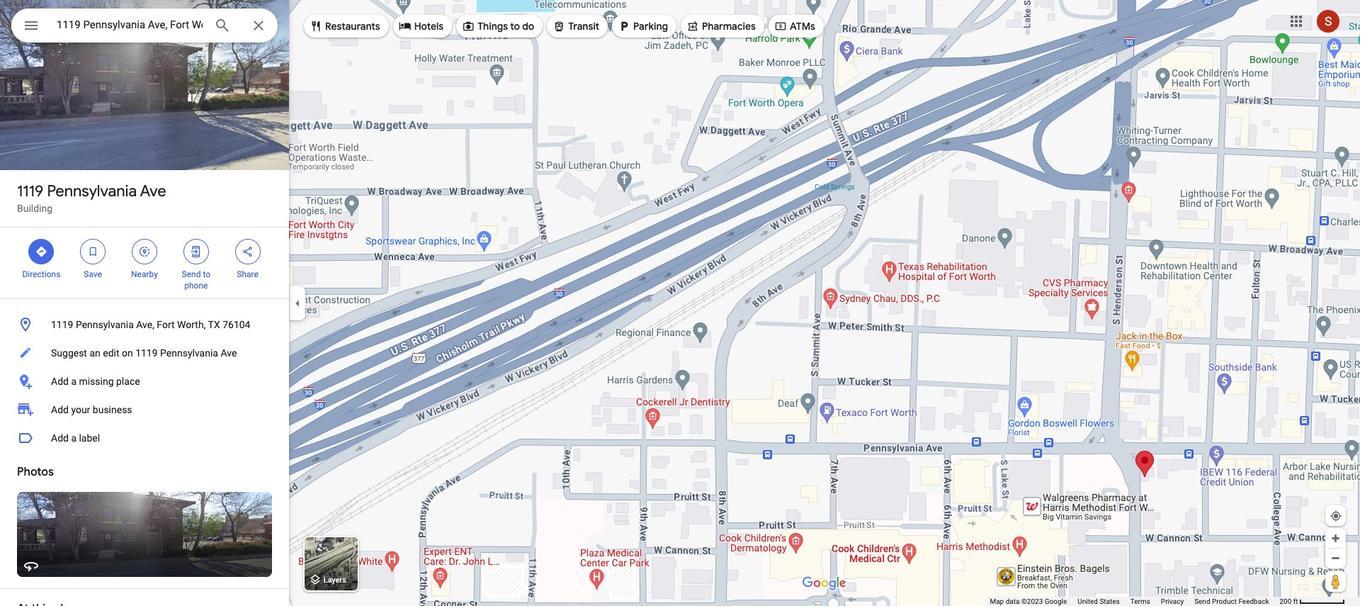 Task type: describe. For each thing, give the bounding box(es) containing it.

[[310, 18, 322, 34]]

united states
[[1078, 598, 1120, 605]]

data
[[1006, 598, 1020, 605]]

terms button
[[1131, 597, 1151, 606]]

building
[[17, 203, 53, 214]]

ft
[[1294, 598, 1299, 605]]

add a missing place button
[[0, 367, 289, 396]]

suggest
[[51, 347, 87, 359]]

pennsylvania for ave,
[[76, 319, 134, 330]]

to inside  things to do
[[511, 20, 520, 33]]

privacy
[[1162, 598, 1184, 605]]

google account: sheryl atherton  
(sheryl.atherton@adept.ai) image
[[1318, 10, 1340, 32]]

show street view coverage image
[[1326, 571, 1347, 592]]

1119 Pennsylvania Ave, Fort Worth, TX 76104 field
[[11, 9, 278, 43]]

 transit
[[553, 18, 600, 34]]

200 ft button
[[1280, 598, 1346, 605]]

send product feedback button
[[1195, 597, 1270, 606]]

nearby
[[131, 269, 158, 279]]

directions
[[22, 269, 60, 279]]

fort
[[157, 319, 175, 330]]


[[241, 244, 254, 259]]

add for add a missing place
[[51, 376, 69, 387]]

send for send to phone
[[182, 269, 201, 279]]


[[775, 18, 787, 34]]

footer inside google maps element
[[990, 597, 1280, 606]]

place
[[116, 376, 140, 387]]

share
[[237, 269, 259, 279]]

1119 for ave,
[[51, 319, 73, 330]]

product
[[1213, 598, 1238, 605]]


[[618, 18, 631, 34]]

hotels
[[414, 20, 444, 33]]

layers
[[324, 576, 347, 585]]

actions for 1119 pennsylvania ave region
[[0, 228, 289, 298]]

none field inside 1119 pennsylvania ave, fort worth, tx 76104 field
[[57, 16, 203, 33]]

missing
[[79, 376, 114, 387]]

collapse side panel image
[[290, 295, 305, 311]]

 button
[[11, 9, 51, 45]]

add for add your business
[[51, 404, 69, 415]]

1119 for ave
[[17, 181, 43, 201]]

add your business link
[[0, 396, 289, 424]]

atms
[[790, 20, 816, 33]]

ave,
[[136, 319, 154, 330]]

worth,
[[177, 319, 206, 330]]

1119 pennsylvania ave, fort worth, tx 76104
[[51, 319, 251, 330]]

send for send product feedback
[[1195, 598, 1211, 605]]

76104
[[223, 319, 251, 330]]

save
[[84, 269, 102, 279]]

send product feedback
[[1195, 598, 1270, 605]]

google
[[1045, 598, 1068, 605]]

 parking
[[618, 18, 668, 34]]

phone
[[184, 281, 208, 291]]

 restaurants
[[310, 18, 380, 34]]

ave inside button
[[221, 347, 237, 359]]

 atms
[[775, 18, 816, 34]]

a for missing
[[71, 376, 77, 387]]

edit
[[103, 347, 119, 359]]



Task type: vqa. For each thing, say whether or not it's contained in the screenshot.


Task type: locate. For each thing, give the bounding box(es) containing it.
1 horizontal spatial 1119
[[51, 319, 73, 330]]

2 add from the top
[[51, 404, 69, 415]]

add down suggest
[[51, 376, 69, 387]]

a left label
[[71, 432, 77, 444]]

send to phone
[[182, 269, 211, 291]]

2 vertical spatial pennsylvania
[[160, 347, 218, 359]]

1119 up the "building"
[[17, 181, 43, 201]]

0 vertical spatial pennsylvania
[[47, 181, 137, 201]]

 things to do
[[462, 18, 535, 34]]

photos
[[17, 465, 54, 479]]

send left product
[[1195, 598, 1211, 605]]

on
[[122, 347, 133, 359]]

zoom in image
[[1331, 533, 1342, 544]]

to
[[511, 20, 520, 33], [203, 269, 211, 279]]

an
[[90, 347, 100, 359]]

0 horizontal spatial send
[[182, 269, 201, 279]]


[[87, 244, 99, 259]]

add for add a label
[[51, 432, 69, 444]]

1119 pennsylvania ave main content
[[0, 0, 289, 606]]

1 vertical spatial send
[[1195, 598, 1211, 605]]

a inside button
[[71, 432, 77, 444]]

transit
[[569, 20, 600, 33]]

a inside button
[[71, 376, 77, 387]]

 pharmacies
[[687, 18, 756, 34]]

pennsylvania up the "building"
[[47, 181, 137, 201]]

1119 right on
[[135, 347, 158, 359]]

united
[[1078, 598, 1099, 605]]

 hotels
[[399, 18, 444, 34]]

send
[[182, 269, 201, 279], [1195, 598, 1211, 605]]

show your location image
[[1330, 510, 1343, 522]]

1 vertical spatial a
[[71, 432, 77, 444]]

1 add from the top
[[51, 376, 69, 387]]

google maps element
[[0, 0, 1361, 606]]

add left "your" on the bottom of the page
[[51, 404, 69, 415]]

2 a from the top
[[71, 432, 77, 444]]

footer
[[990, 597, 1280, 606]]

3 add from the top
[[51, 432, 69, 444]]

 search field
[[11, 9, 278, 45]]

send inside button
[[1195, 598, 1211, 605]]

add inside button
[[51, 376, 69, 387]]

1 vertical spatial 1119
[[51, 319, 73, 330]]

terms
[[1131, 598, 1151, 605]]

send inside send to phone
[[182, 269, 201, 279]]


[[190, 244, 203, 259]]

0 vertical spatial send
[[182, 269, 201, 279]]


[[553, 18, 566, 34]]

200
[[1280, 598, 1292, 605]]

add a label
[[51, 432, 100, 444]]

feedback
[[1239, 598, 1270, 605]]

2 vertical spatial 1119
[[135, 347, 158, 359]]

do
[[523, 20, 535, 33]]

label
[[79, 432, 100, 444]]

map data ©2023 google
[[990, 598, 1068, 605]]

add a missing place
[[51, 376, 140, 387]]

pennsylvania up edit
[[76, 319, 134, 330]]

pennsylvania down worth,
[[160, 347, 218, 359]]

2 vertical spatial add
[[51, 432, 69, 444]]

ave up 
[[140, 181, 166, 201]]

zoom out image
[[1331, 553, 1342, 563]]

privacy button
[[1162, 597, 1184, 606]]

1 vertical spatial to
[[203, 269, 211, 279]]

1 horizontal spatial to
[[511, 20, 520, 33]]


[[462, 18, 475, 34]]

0 vertical spatial ave
[[140, 181, 166, 201]]

©2023
[[1022, 598, 1044, 605]]

1119
[[17, 181, 43, 201], [51, 319, 73, 330], [135, 347, 158, 359]]

200 ft
[[1280, 598, 1299, 605]]

ave inside '1119 pennsylvania ave building'
[[140, 181, 166, 201]]

0 vertical spatial 1119
[[17, 181, 43, 201]]

to inside send to phone
[[203, 269, 211, 279]]

1 horizontal spatial send
[[1195, 598, 1211, 605]]

send up the phone
[[182, 269, 201, 279]]

ave down the "76104"
[[221, 347, 237, 359]]

0 horizontal spatial 1119
[[17, 181, 43, 201]]


[[23, 16, 40, 35]]

1 vertical spatial add
[[51, 404, 69, 415]]

add a label button
[[0, 424, 289, 452]]

parking
[[634, 20, 668, 33]]

to up the phone
[[203, 269, 211, 279]]

map
[[990, 598, 1004, 605]]

a
[[71, 376, 77, 387], [71, 432, 77, 444]]

to left do
[[511, 20, 520, 33]]


[[399, 18, 412, 34]]


[[138, 244, 151, 259]]

1 horizontal spatial ave
[[221, 347, 237, 359]]

suggest an edit on 1119 pennsylvania ave
[[51, 347, 237, 359]]

tx
[[208, 319, 220, 330]]

your
[[71, 404, 90, 415]]

1 a from the top
[[71, 376, 77, 387]]

restaurants
[[325, 20, 380, 33]]


[[35, 244, 48, 259]]

0 horizontal spatial ave
[[140, 181, 166, 201]]

add inside button
[[51, 432, 69, 444]]

1119 pennsylvania ave building
[[17, 181, 166, 214]]

a left missing
[[71, 376, 77, 387]]


[[687, 18, 700, 34]]

pennsylvania
[[47, 181, 137, 201], [76, 319, 134, 330], [160, 347, 218, 359]]

2 horizontal spatial 1119
[[135, 347, 158, 359]]

0 vertical spatial add
[[51, 376, 69, 387]]

add your business
[[51, 404, 132, 415]]

suggest an edit on 1119 pennsylvania ave button
[[0, 339, 289, 367]]

add
[[51, 376, 69, 387], [51, 404, 69, 415], [51, 432, 69, 444]]

a for label
[[71, 432, 77, 444]]

pharmacies
[[702, 20, 756, 33]]

ave
[[140, 181, 166, 201], [221, 347, 237, 359]]

united states button
[[1078, 597, 1120, 606]]

0 vertical spatial a
[[71, 376, 77, 387]]

1119 up suggest
[[51, 319, 73, 330]]

1119 pennsylvania ave, fort worth, tx 76104 button
[[0, 310, 289, 339]]

0 horizontal spatial to
[[203, 269, 211, 279]]

pennsylvania for ave
[[47, 181, 137, 201]]

things
[[478, 20, 508, 33]]

footer containing map data ©2023 google
[[990, 597, 1280, 606]]

0 vertical spatial to
[[511, 20, 520, 33]]

None field
[[57, 16, 203, 33]]

1119 inside '1119 pennsylvania ave building'
[[17, 181, 43, 201]]

states
[[1100, 598, 1120, 605]]

pennsylvania inside '1119 pennsylvania ave building'
[[47, 181, 137, 201]]

business
[[93, 404, 132, 415]]

1 vertical spatial ave
[[221, 347, 237, 359]]

add left label
[[51, 432, 69, 444]]

1 vertical spatial pennsylvania
[[76, 319, 134, 330]]



